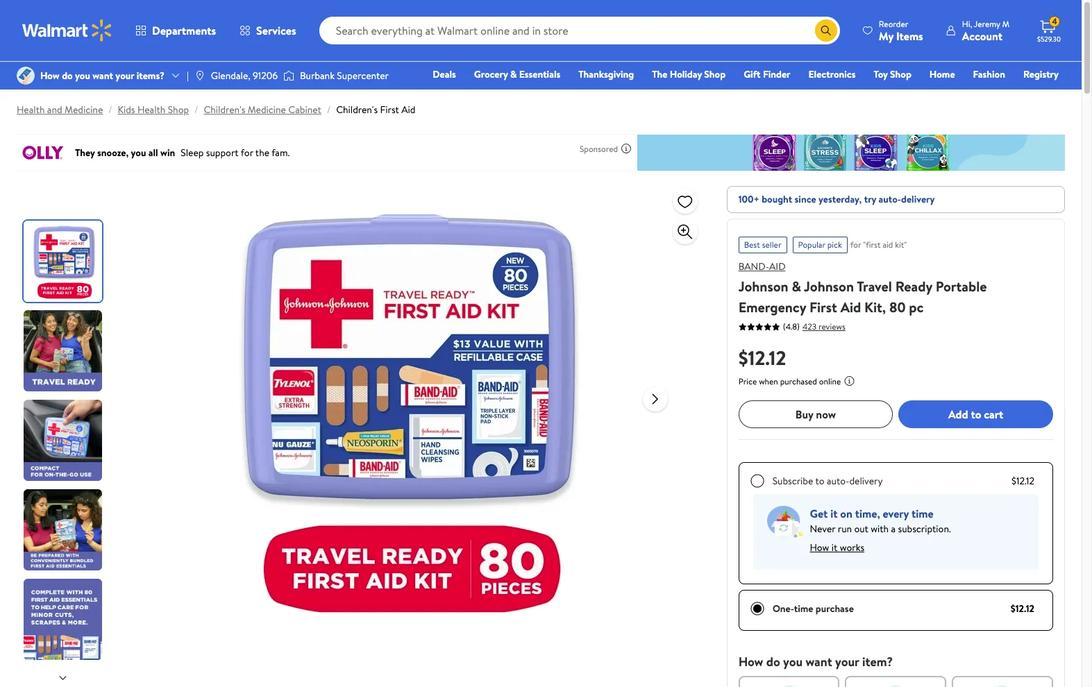 Task type: vqa. For each thing, say whether or not it's contained in the screenshot.
Health
yes



Task type: locate. For each thing, give the bounding box(es) containing it.
and
[[47, 103, 62, 117]]

0 horizontal spatial auto-
[[827, 475, 850, 488]]

1 vertical spatial time
[[795, 602, 814, 616]]

/
[[109, 103, 112, 117], [195, 103, 198, 117], [327, 103, 331, 117]]

one-
[[773, 602, 795, 616]]

2 medicine from the left
[[248, 103, 286, 117]]

1 horizontal spatial medicine
[[248, 103, 286, 117]]

johnson & johnson travel ready portable emergency first aid kit, 80 pc - image 1 of 7 image
[[24, 221, 105, 302]]

91206
[[253, 69, 278, 83]]

band-
[[739, 260, 770, 274]]

band-aid johnson & johnson travel ready portable emergency first aid kit, 80 pc
[[739, 260, 988, 317]]

medicine down 91206
[[248, 103, 286, 117]]

delivery right try
[[902, 192, 935, 206]]

first up 423 reviews link at the top right of page
[[810, 298, 838, 317]]

3 / from the left
[[327, 103, 331, 117]]

1 vertical spatial $12.12
[[1012, 475, 1035, 488]]

your left items?
[[116, 69, 134, 83]]

& right grocery
[[511, 67, 517, 81]]

1 horizontal spatial  image
[[283, 69, 295, 83]]

 image right 91206
[[283, 69, 295, 83]]

medicine
[[65, 103, 103, 117], [248, 103, 286, 117]]

0 horizontal spatial you
[[75, 69, 90, 83]]

1 vertical spatial aid
[[841, 298, 862, 317]]

your for item?
[[836, 654, 860, 671]]

your for items?
[[116, 69, 134, 83]]

you for how do you want your item?
[[784, 654, 803, 671]]

0 vertical spatial how
[[40, 69, 60, 83]]

time left purchase
[[795, 602, 814, 616]]

how inside get it on time, every time never run out with a subscription. how it works
[[810, 541, 830, 555]]

/ right kids health shop link
[[195, 103, 198, 117]]

health left 'and'
[[17, 103, 45, 117]]

how for how do you want your item?
[[739, 654, 764, 671]]

kit,
[[865, 298, 887, 317]]

best seller
[[745, 239, 782, 251]]

jeremy
[[975, 18, 1001, 30]]

0 horizontal spatial to
[[816, 475, 825, 488]]

1 horizontal spatial delivery
[[902, 192, 935, 206]]

80
[[890, 298, 906, 317]]

shop right holiday
[[705, 67, 726, 81]]

health and medicine link
[[17, 103, 103, 117]]

how do you want your item?
[[739, 654, 894, 671]]

2 health from the left
[[137, 103, 166, 117]]

1 vertical spatial &
[[792, 277, 802, 296]]

1 vertical spatial how
[[810, 541, 830, 555]]

1 vertical spatial do
[[767, 654, 781, 671]]

& inside band-aid johnson & johnson travel ready portable emergency first aid kit, 80 pc
[[792, 277, 802, 296]]

departments button
[[124, 14, 228, 47]]

aid
[[402, 103, 416, 117], [841, 298, 862, 317]]

0 vertical spatial do
[[62, 69, 73, 83]]

delivery up time,
[[850, 475, 883, 488]]

want for item?
[[806, 654, 833, 671]]

next media item image
[[647, 391, 664, 407]]

1 horizontal spatial health
[[137, 103, 166, 117]]

children's first aid link
[[336, 103, 416, 117]]

1 vertical spatial your
[[836, 654, 860, 671]]

price when purchased online
[[739, 376, 842, 388]]

deals link
[[427, 67, 463, 82]]

medicine right 'and'
[[65, 103, 103, 117]]

2 horizontal spatial how
[[810, 541, 830, 555]]

next image image
[[57, 673, 68, 684]]

0 horizontal spatial do
[[62, 69, 73, 83]]

0 horizontal spatial /
[[109, 103, 112, 117]]

0 horizontal spatial  image
[[17, 67, 35, 85]]

0 vertical spatial aid
[[402, 103, 416, 117]]

kids
[[118, 103, 135, 117]]

time up subscription.
[[912, 506, 934, 522]]

0 horizontal spatial shop
[[168, 103, 189, 117]]

on
[[841, 506, 853, 522]]

time,
[[856, 506, 881, 522]]

1 vertical spatial you
[[784, 654, 803, 671]]

health right kids
[[137, 103, 166, 117]]

1 horizontal spatial children's
[[336, 103, 378, 117]]

(4.8) 423 reviews
[[783, 321, 846, 333]]

1 medicine from the left
[[65, 103, 103, 117]]

1 horizontal spatial shop
[[705, 67, 726, 81]]

my
[[879, 28, 894, 43]]

how it works button
[[810, 537, 865, 559]]

1 vertical spatial want
[[806, 654, 833, 671]]

to for add
[[972, 407, 982, 422]]

burbank supercenter
[[300, 69, 389, 83]]

1 horizontal spatial want
[[806, 654, 833, 671]]

shop down the |
[[168, 103, 189, 117]]

children's down the glendale,
[[204, 103, 245, 117]]

1 horizontal spatial aid
[[841, 298, 862, 317]]

one
[[953, 87, 974, 101]]

out
[[855, 522, 869, 536]]

to inside button
[[972, 407, 982, 422]]

first down supercenter
[[380, 103, 399, 117]]

1 horizontal spatial johnson
[[805, 277, 855, 296]]

to for subscribe
[[816, 475, 825, 488]]

auto-
[[879, 192, 902, 206], [827, 475, 850, 488]]

0 vertical spatial it
[[831, 506, 838, 522]]

glendale,
[[211, 69, 251, 83]]

None radio
[[751, 602, 765, 616]]

grocery
[[474, 67, 508, 81]]

since
[[795, 192, 817, 206]]

/ left kids
[[109, 103, 112, 117]]

0 horizontal spatial johnson
[[739, 277, 789, 296]]

to left cart on the bottom
[[972, 407, 982, 422]]

children's down supercenter
[[336, 103, 378, 117]]

burbank
[[300, 69, 335, 83]]

time
[[912, 506, 934, 522], [795, 602, 814, 616]]

0 horizontal spatial your
[[116, 69, 134, 83]]

0 horizontal spatial how
[[40, 69, 60, 83]]

how do you want your items?
[[40, 69, 165, 83]]

 image for burbank supercenter
[[283, 69, 295, 83]]

gift finder link
[[738, 67, 797, 82]]

first
[[380, 103, 399, 117], [810, 298, 838, 317]]

zoom image modal image
[[677, 224, 694, 240]]

johnson up reviews
[[805, 277, 855, 296]]

 image
[[194, 70, 206, 81]]

0 horizontal spatial want
[[93, 69, 113, 83]]

want
[[93, 69, 113, 83], [806, 654, 833, 671]]

johnson & johnson travel ready portable emergency first aid kit, 80 pc - image 5 of 7 image
[[24, 579, 105, 661]]

with
[[871, 522, 889, 536]]

0 vertical spatial delivery
[[902, 192, 935, 206]]

auto- right try
[[879, 192, 902, 206]]

0 horizontal spatial children's
[[204, 103, 245, 117]]

1 horizontal spatial auto-
[[879, 192, 902, 206]]

0 vertical spatial your
[[116, 69, 134, 83]]

you up intent image for shipping
[[784, 654, 803, 671]]

purchase
[[816, 602, 854, 616]]

4
[[1053, 15, 1058, 27]]

/ right the cabinet on the top
[[327, 103, 331, 117]]

do up intent image for shipping
[[767, 654, 781, 671]]

health
[[17, 103, 45, 117], [137, 103, 166, 117]]

0 vertical spatial first
[[380, 103, 399, 117]]

0 horizontal spatial medicine
[[65, 103, 103, 117]]

$12.12 for one-time purchase
[[1011, 602, 1035, 616]]

1 horizontal spatial your
[[836, 654, 860, 671]]

2 vertical spatial how
[[739, 654, 764, 671]]

deals
[[433, 67, 456, 81]]

delivery
[[902, 192, 935, 206], [850, 475, 883, 488]]

do
[[62, 69, 73, 83], [767, 654, 781, 671]]

1 vertical spatial to
[[816, 475, 825, 488]]

1 horizontal spatial do
[[767, 654, 781, 671]]

0 vertical spatial &
[[511, 67, 517, 81]]

supercenter
[[337, 69, 389, 83]]

johnson & johnson travel ready portable emergency first aid kit, 80 pc - image 4 of 7 image
[[24, 490, 105, 571]]

2 horizontal spatial /
[[327, 103, 331, 117]]

one debit link
[[947, 86, 1006, 101]]

1 vertical spatial first
[[810, 298, 838, 317]]

services
[[256, 23, 296, 38]]

 image
[[17, 67, 35, 85], [283, 69, 295, 83]]

1 horizontal spatial how
[[739, 654, 764, 671]]

2 vertical spatial $12.12
[[1011, 602, 1035, 616]]

johnson down band-aid link
[[739, 277, 789, 296]]

how
[[40, 69, 60, 83], [810, 541, 830, 555], [739, 654, 764, 671]]

None radio
[[751, 475, 765, 488]]

you for how do you want your items?
[[75, 69, 90, 83]]

yesterday,
[[819, 192, 862, 206]]

do up health and medicine link
[[62, 69, 73, 83]]

your left item?
[[836, 654, 860, 671]]

time inside get it on time, every time never run out with a subscription. how it works
[[912, 506, 934, 522]]

1 horizontal spatial /
[[195, 103, 198, 117]]

0 vertical spatial time
[[912, 506, 934, 522]]

johnson & johnson travel ready portable emergency first aid kit, 80 pc - image 2 of 7 image
[[24, 311, 105, 392]]

1 vertical spatial delivery
[[850, 475, 883, 488]]

do for how do you want your items?
[[62, 69, 73, 83]]

1 horizontal spatial you
[[784, 654, 803, 671]]

want left items?
[[93, 69, 113, 83]]

0 vertical spatial want
[[93, 69, 113, 83]]

your
[[116, 69, 134, 83], [836, 654, 860, 671]]

aid
[[883, 239, 894, 251]]

walmart+ link
[[1012, 86, 1066, 101]]

2 horizontal spatial shop
[[891, 67, 912, 81]]

1 horizontal spatial &
[[792, 277, 802, 296]]

1 horizontal spatial time
[[912, 506, 934, 522]]

pick
[[828, 239, 843, 251]]

you up health and medicine link
[[75, 69, 90, 83]]

0 vertical spatial to
[[972, 407, 982, 422]]

want down one-time purchase
[[806, 654, 833, 671]]

walmart+
[[1018, 87, 1060, 101]]

hi,
[[963, 18, 973, 30]]

band-aid link
[[739, 260, 786, 274]]

 image up health and medicine link
[[17, 67, 35, 85]]

aid inside band-aid johnson & johnson travel ready portable emergency first aid kit, 80 pc
[[841, 298, 862, 317]]

0 vertical spatial you
[[75, 69, 90, 83]]

electronics link
[[803, 67, 863, 82]]

registry
[[1024, 67, 1060, 81]]

thanksgiving
[[579, 67, 634, 81]]

0 vertical spatial auto-
[[879, 192, 902, 206]]

0 horizontal spatial health
[[17, 103, 45, 117]]

add to favorites list, johnson & johnson travel ready portable emergency first aid kit, 80 pc image
[[677, 193, 694, 210]]

it left works
[[832, 541, 838, 555]]

shop right toy on the top of the page
[[891, 67, 912, 81]]

2 children's from the left
[[336, 103, 378, 117]]

& up emergency
[[792, 277, 802, 296]]

0 horizontal spatial first
[[380, 103, 399, 117]]

essentials
[[520, 67, 561, 81]]

1 / from the left
[[109, 103, 112, 117]]

to right subscribe
[[816, 475, 825, 488]]

auto- up on
[[827, 475, 850, 488]]

1 horizontal spatial first
[[810, 298, 838, 317]]

it left on
[[831, 506, 838, 522]]

0 vertical spatial $12.12
[[739, 345, 787, 372]]

portable
[[936, 277, 988, 296]]

1 horizontal spatial to
[[972, 407, 982, 422]]

johnson
[[739, 277, 789, 296], [805, 277, 855, 296]]



Task type: describe. For each thing, give the bounding box(es) containing it.
how for how do you want your items?
[[40, 69, 60, 83]]

health and medicine / kids health shop / children's medicine cabinet / children's first aid
[[17, 103, 416, 117]]

item?
[[863, 654, 894, 671]]

online
[[820, 376, 842, 388]]

home link
[[924, 67, 962, 82]]

registry link
[[1018, 67, 1066, 82]]

(4.8)
[[783, 321, 800, 333]]

 image for how do you want your items?
[[17, 67, 35, 85]]

a
[[892, 522, 896, 536]]

finder
[[764, 67, 791, 81]]

get
[[810, 506, 828, 522]]

intent image for pickup image
[[885, 686, 908, 688]]

subscription.
[[899, 522, 952, 536]]

cabinet
[[289, 103, 322, 117]]

Walmart Site-Wide search field
[[319, 17, 841, 44]]

kit"
[[896, 239, 908, 251]]

0 horizontal spatial delivery
[[850, 475, 883, 488]]

one-time purchase
[[773, 602, 854, 616]]

$529.30
[[1038, 34, 1062, 44]]

want for items?
[[93, 69, 113, 83]]

for
[[851, 239, 862, 251]]

bought
[[762, 192, 793, 206]]

purchased
[[781, 376, 818, 388]]

100+ bought since yesterday, try auto-delivery
[[739, 192, 935, 206]]

price
[[739, 376, 758, 388]]

try
[[865, 192, 877, 206]]

fashion
[[974, 67, 1006, 81]]

2 / from the left
[[195, 103, 198, 117]]

do for how do you want your item?
[[767, 654, 781, 671]]

for "first aid kit"
[[851, 239, 908, 251]]

get it on time, every time never run out with a subscription. how it works
[[810, 506, 952, 555]]

home
[[930, 67, 956, 81]]

debit
[[976, 87, 1000, 101]]

best
[[745, 239, 761, 251]]

buy
[[796, 407, 814, 422]]

when
[[760, 376, 779, 388]]

johnson & johnson travel ready portable emergency first aid kit, 80 pc image
[[187, 186, 632, 631]]

hi, jeremy m account
[[963, 18, 1010, 43]]

0 horizontal spatial aid
[[402, 103, 416, 117]]

intent image for shipping image
[[779, 686, 801, 688]]

0 horizontal spatial time
[[795, 602, 814, 616]]

the holiday shop
[[653, 67, 726, 81]]

reviews
[[819, 321, 846, 332]]

grocery & essentials link
[[468, 67, 567, 82]]

aid
[[770, 260, 786, 274]]

services button
[[228, 14, 308, 47]]

children's medicine cabinet link
[[204, 103, 322, 117]]

popular pick
[[799, 239, 843, 251]]

toy shop link
[[868, 67, 918, 82]]

account
[[963, 28, 1003, 43]]

items?
[[137, 69, 165, 83]]

every
[[883, 506, 910, 522]]

first inside band-aid johnson & johnson travel ready portable emergency first aid kit, 80 pc
[[810, 298, 838, 317]]

walmart image
[[22, 19, 113, 42]]

sponsored
[[580, 143, 618, 155]]

registry one debit
[[953, 67, 1060, 101]]

0 horizontal spatial &
[[511, 67, 517, 81]]

1 vertical spatial auto-
[[827, 475, 850, 488]]

legal information image
[[844, 376, 856, 387]]

fashion link
[[968, 67, 1012, 82]]

ready
[[896, 277, 933, 296]]

$12.12 for subscribe to auto-delivery
[[1012, 475, 1035, 488]]

4 $529.30
[[1038, 15, 1062, 44]]

423 reviews link
[[800, 321, 846, 332]]

1 children's from the left
[[204, 103, 245, 117]]

subscribe
[[773, 475, 814, 488]]

subscribe to auto-delivery
[[773, 475, 883, 488]]

toy
[[874, 67, 888, 81]]

gift finder
[[744, 67, 791, 81]]

run
[[838, 522, 853, 536]]

add to cart
[[949, 407, 1004, 422]]

100+
[[739, 192, 760, 206]]

m
[[1003, 18, 1010, 30]]

pc
[[910, 298, 924, 317]]

kids health shop link
[[118, 103, 189, 117]]

buy now button
[[739, 401, 894, 429]]

glendale, 91206
[[211, 69, 278, 83]]

reorder
[[879, 18, 909, 30]]

Search search field
[[319, 17, 841, 44]]

holiday
[[670, 67, 702, 81]]

ad disclaimer and feedback for skylinedisplayad image
[[621, 143, 632, 154]]

travel
[[858, 277, 893, 296]]

1 health from the left
[[17, 103, 45, 117]]

cart
[[985, 407, 1004, 422]]

emergency
[[739, 298, 807, 317]]

1 johnson from the left
[[739, 277, 789, 296]]

items
[[897, 28, 924, 43]]

1 vertical spatial it
[[832, 541, 838, 555]]

never
[[810, 522, 836, 536]]

add
[[949, 407, 969, 422]]

|
[[187, 69, 189, 83]]

departments
[[152, 23, 216, 38]]

thanksgiving link
[[573, 67, 641, 82]]

buy now
[[796, 407, 837, 422]]

clear search field text image
[[799, 25, 810, 36]]

popular
[[799, 239, 826, 251]]

add to cart button
[[899, 401, 1054, 429]]

johnson & johnson travel ready portable emergency first aid kit, 80 pc - image 3 of 7 image
[[24, 400, 105, 481]]

intent image for delivery image
[[992, 686, 1014, 688]]

grocery & essentials
[[474, 67, 561, 81]]

search icon image
[[821, 25, 832, 36]]

"first
[[864, 239, 881, 251]]

2 johnson from the left
[[805, 277, 855, 296]]



